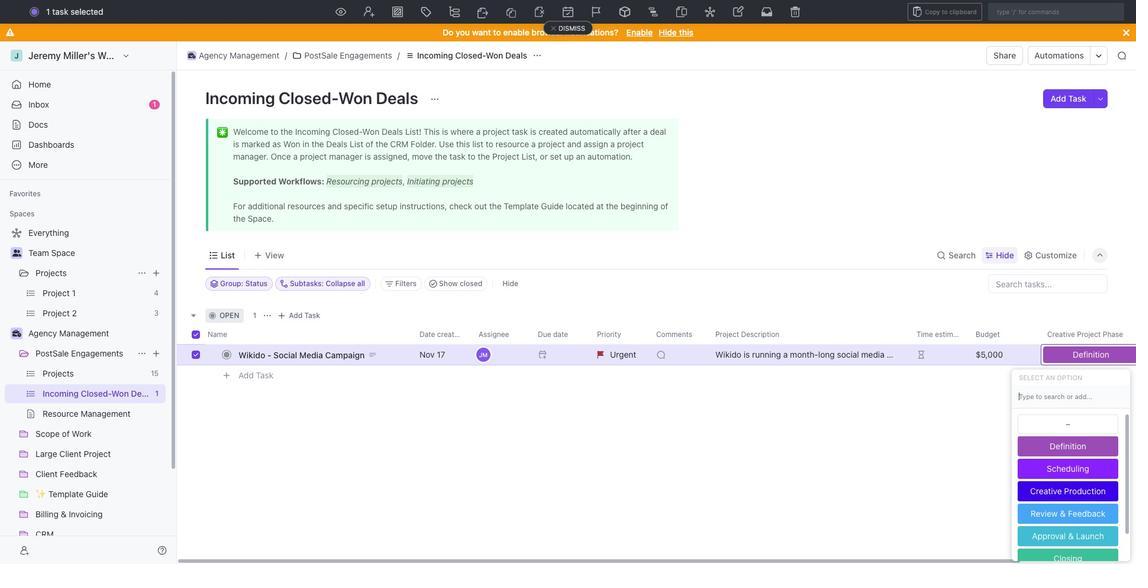 Task type: vqa. For each thing, say whether or not it's contained in the screenshot.
$5,000
yes



Task type: describe. For each thing, give the bounding box(es) containing it.
enable
[[503, 27, 530, 37]]

agency inside sidebar "navigation"
[[28, 328, 57, 339]]

new button
[[1036, 2, 1077, 21]]

agency management link inside tree
[[28, 324, 163, 343]]

customize
[[1036, 250, 1077, 260]]

to
[[493, 27, 501, 37]]

new
[[1052, 7, 1070, 17]]

search button
[[933, 247, 980, 264]]

2 vertical spatial add task
[[239, 370, 273, 380]]

docs
[[28, 120, 48, 130]]

team space link
[[28, 244, 163, 263]]

sidebar navigation
[[0, 41, 177, 565]]

wikido - social media campaign
[[239, 350, 365, 360]]

1 horizontal spatial management
[[230, 50, 280, 60]]

-
[[268, 350, 271, 360]]

0 vertical spatial add
[[1051, 94, 1067, 104]]

hide inside dropdown button
[[996, 250, 1014, 260]]

2 vertical spatial add
[[239, 370, 254, 380]]

1 horizontal spatial engagements
[[340, 50, 392, 60]]

selected
[[71, 7, 103, 17]]

upgrade link
[[974, 4, 1031, 20]]

wikido - social media campaign link
[[236, 347, 410, 364]]

0 vertical spatial business time image
[[188, 53, 195, 59]]

0 horizontal spatial closed-
[[279, 88, 338, 108]]

social
[[274, 350, 297, 360]]

space
[[51, 248, 75, 258]]

automations
[[1035, 50, 1084, 60]]

1 horizontal spatial incoming
[[417, 50, 453, 60]]

approval & launch
[[1032, 531, 1104, 542]]

creative production
[[1031, 487, 1106, 497]]

team
[[28, 248, 49, 258]]

1 vertical spatial add task button
[[275, 309, 325, 323]]

docs link
[[5, 115, 166, 134]]

2 horizontal spatial task
[[1069, 94, 1087, 104]]

notifications?
[[566, 27, 619, 37]]

⌘k
[[697, 7, 710, 17]]

home
[[28, 79, 51, 89]]

closing
[[1054, 554, 1083, 564]]

share button
[[987, 46, 1024, 65]]

list
[[221, 250, 235, 260]]

feedback
[[1068, 509, 1106, 519]]

1 horizontal spatial task
[[305, 311, 320, 320]]

type '/' for commands field
[[988, 3, 1124, 21]]

Search tasks... text field
[[989, 275, 1107, 293]]

definition button
[[1043, 347, 1136, 363]]

2 horizontal spatial 1
[[253, 311, 256, 320]]

campaign
[[325, 350, 365, 360]]

spaces
[[9, 210, 35, 218]]

do
[[443, 27, 454, 37]]

incoming closed-won deals link
[[402, 49, 530, 63]]

1 task selected
[[46, 7, 103, 17]]

value not set element
[[1018, 415, 1119, 434]]

1 horizontal spatial postsale engagements
[[304, 50, 392, 60]]

option
[[1057, 374, 1083, 381]]

1 horizontal spatial add task
[[289, 311, 320, 320]]

0 horizontal spatial won
[[338, 88, 372, 108]]

you
[[456, 27, 470, 37]]

scheduling
[[1047, 464, 1090, 474]]

& for review
[[1060, 509, 1066, 519]]

0 vertical spatial deals
[[506, 50, 527, 60]]

0 horizontal spatial incoming
[[205, 88, 275, 108]]

1 horizontal spatial hide
[[659, 27, 677, 37]]

1 inside sidebar "navigation"
[[153, 100, 156, 109]]

Type to search or add... field
[[1012, 385, 1131, 409]]



Task type: locate. For each thing, give the bounding box(es) containing it.
1 horizontal spatial business time image
[[188, 53, 195, 59]]

1 vertical spatial agency management
[[28, 328, 109, 339]]

0 horizontal spatial add
[[239, 370, 254, 380]]

0 vertical spatial postsale engagements link
[[290, 49, 395, 63]]

inbox
[[28, 99, 49, 109]]

1 horizontal spatial won
[[486, 50, 503, 60]]

1 vertical spatial business time image
[[12, 330, 21, 337]]

1 vertical spatial deals
[[376, 88, 418, 108]]

1 vertical spatial postsale
[[36, 349, 69, 359]]

browser
[[532, 27, 563, 37]]

& for approval
[[1068, 531, 1074, 542]]

launch
[[1076, 531, 1104, 542]]

media
[[299, 350, 323, 360]]

0 vertical spatial agency management link
[[184, 49, 283, 63]]

/
[[285, 50, 287, 60], [398, 50, 400, 60]]

0 vertical spatial 1
[[46, 7, 50, 17]]

share
[[994, 50, 1017, 60]]

0 vertical spatial &
[[1060, 509, 1066, 519]]

home link
[[5, 75, 166, 94]]

definition up option
[[1073, 350, 1110, 360]]

$5,000 button
[[969, 344, 1041, 366]]

0 horizontal spatial postsale engagements
[[36, 349, 123, 359]]

incoming
[[417, 50, 453, 60], [205, 88, 275, 108]]

favorites
[[9, 189, 41, 198]]

0 vertical spatial definition
[[1073, 350, 1110, 360]]

$5,000
[[976, 350, 1003, 360]]

definition inside dropdown button
[[1073, 350, 1110, 360]]

1 vertical spatial hide
[[996, 250, 1014, 260]]

tree containing team space
[[5, 224, 166, 565]]

select an option
[[1019, 374, 1083, 381]]

dismiss
[[559, 24, 585, 32]]

management inside sidebar "navigation"
[[59, 328, 109, 339]]

definition down the value not set "element"
[[1050, 442, 1087, 452]]

0 horizontal spatial deals
[[376, 88, 418, 108]]

engagements
[[340, 50, 392, 60], [71, 349, 123, 359]]

won
[[486, 50, 503, 60], [338, 88, 372, 108]]

upgrade
[[991, 7, 1025, 17]]

add task button
[[1044, 89, 1094, 108], [275, 309, 325, 323], [233, 369, 278, 383]]

0 vertical spatial incoming
[[417, 50, 453, 60]]

enable
[[627, 27, 653, 37]]

0 vertical spatial hide
[[659, 27, 677, 37]]

add task button down wikido
[[233, 369, 278, 383]]

1 vertical spatial closed-
[[279, 88, 338, 108]]

1 horizontal spatial &
[[1068, 531, 1074, 542]]

0 horizontal spatial engagements
[[71, 349, 123, 359]]

& left the launch
[[1068, 531, 1074, 542]]

1 vertical spatial definition
[[1050, 442, 1087, 452]]

0 horizontal spatial agency management link
[[28, 324, 163, 343]]

0 vertical spatial closed-
[[455, 50, 486, 60]]

task down the -
[[256, 370, 273, 380]]

0 vertical spatial engagements
[[340, 50, 392, 60]]

add task down "automations" button
[[1051, 94, 1087, 104]]

0 horizontal spatial &
[[1060, 509, 1066, 519]]

creative
[[1031, 487, 1062, 497]]

task down "automations" button
[[1069, 94, 1087, 104]]

1 vertical spatial postsale engagements
[[36, 349, 123, 359]]

1 vertical spatial task
[[305, 311, 320, 320]]

&
[[1060, 509, 1066, 519], [1068, 531, 1074, 542]]

2 horizontal spatial add task
[[1051, 94, 1087, 104]]

0 horizontal spatial /
[[285, 50, 287, 60]]

2 horizontal spatial add
[[1051, 94, 1067, 104]]

projects link
[[36, 264, 133, 283]]

incoming closed-won deals
[[417, 50, 527, 60], [205, 88, 422, 108]]

team space
[[28, 248, 75, 258]]

review
[[1031, 509, 1058, 519]]

0 horizontal spatial postsale
[[36, 349, 69, 359]]

0 horizontal spatial task
[[256, 370, 273, 380]]

add down wikido
[[239, 370, 254, 380]]

1 vertical spatial add
[[289, 311, 303, 320]]

0 vertical spatial incoming closed-won deals
[[417, 50, 527, 60]]

deals
[[506, 50, 527, 60], [376, 88, 418, 108]]

0 horizontal spatial postsale engagements link
[[36, 344, 133, 363]]

0 horizontal spatial management
[[59, 328, 109, 339]]

1 horizontal spatial add
[[289, 311, 303, 320]]

task
[[1069, 94, 1087, 104], [305, 311, 320, 320], [256, 370, 273, 380]]

0 vertical spatial won
[[486, 50, 503, 60]]

projects
[[36, 268, 67, 278]]

–
[[1066, 420, 1071, 429]]

postsale engagements inside tree
[[36, 349, 123, 359]]

add task down wikido
[[239, 370, 273, 380]]

task up media
[[305, 311, 320, 320]]

1
[[46, 7, 50, 17], [153, 100, 156, 109], [253, 311, 256, 320]]

postsale inside sidebar "navigation"
[[36, 349, 69, 359]]

0 horizontal spatial business time image
[[12, 330, 21, 337]]

search
[[949, 250, 976, 260]]

agency management
[[199, 50, 280, 60], [28, 328, 109, 339]]

0 vertical spatial add task
[[1051, 94, 1087, 104]]

0 vertical spatial agency management
[[199, 50, 280, 60]]

an
[[1046, 374, 1055, 381]]

1 horizontal spatial closed-
[[455, 50, 486, 60]]

dashboards
[[28, 140, 74, 150]]

review & feedback
[[1031, 509, 1106, 519]]

0 vertical spatial management
[[230, 50, 280, 60]]

0 vertical spatial task
[[1069, 94, 1087, 104]]

tree inside sidebar "navigation"
[[5, 224, 166, 565]]

want
[[472, 27, 491, 37]]

1 vertical spatial agency
[[28, 328, 57, 339]]

postsale
[[304, 50, 338, 60], [36, 349, 69, 359]]

task
[[52, 7, 68, 17]]

add task button down "automations" button
[[1044, 89, 1094, 108]]

1 horizontal spatial agency management link
[[184, 49, 283, 63]]

hide button
[[982, 247, 1018, 264]]

0 vertical spatial add task button
[[1044, 89, 1094, 108]]

add task button up 'wikido - social media campaign'
[[275, 309, 325, 323]]

open
[[220, 311, 239, 320]]

add task
[[1051, 94, 1087, 104], [289, 311, 320, 320], [239, 370, 273, 380]]

0 horizontal spatial agency
[[28, 328, 57, 339]]

this
[[679, 27, 694, 37]]

hide button
[[498, 277, 523, 291]]

dashboards link
[[5, 136, 166, 154]]

0 horizontal spatial hide
[[503, 279, 519, 288]]

list link
[[218, 247, 235, 264]]

agency management link
[[184, 49, 283, 63], [28, 324, 163, 343]]

add up 'wikido - social media campaign'
[[289, 311, 303, 320]]

engagements inside sidebar "navigation"
[[71, 349, 123, 359]]

business time image
[[188, 53, 195, 59], [12, 330, 21, 337]]

1 horizontal spatial 1
[[153, 100, 156, 109]]

hide
[[659, 27, 677, 37], [996, 250, 1014, 260], [503, 279, 519, 288]]

0 vertical spatial postsale engagements
[[304, 50, 392, 60]]

wikido
[[239, 350, 265, 360]]

1 horizontal spatial /
[[398, 50, 400, 60]]

add down "automations" button
[[1051, 94, 1067, 104]]

1 vertical spatial agency management link
[[28, 324, 163, 343]]

postsale engagements link
[[290, 49, 395, 63], [36, 344, 133, 363]]

2 vertical spatial task
[[256, 370, 273, 380]]

1 vertical spatial add task
[[289, 311, 320, 320]]

2 vertical spatial add task button
[[233, 369, 278, 383]]

2 vertical spatial hide
[[503, 279, 519, 288]]

postsale engagements
[[304, 50, 392, 60], [36, 349, 123, 359]]

1 / from the left
[[285, 50, 287, 60]]

1 horizontal spatial postsale
[[304, 50, 338, 60]]

0 horizontal spatial 1
[[46, 7, 50, 17]]

1 vertical spatial management
[[59, 328, 109, 339]]

automations button
[[1029, 47, 1090, 65]]

business time image inside sidebar "navigation"
[[12, 330, 21, 337]]

approval
[[1032, 531, 1066, 542]]

1 vertical spatial &
[[1068, 531, 1074, 542]]

0 horizontal spatial add task
[[239, 370, 273, 380]]

1 horizontal spatial agency management
[[199, 50, 280, 60]]

0 vertical spatial agency
[[199, 50, 227, 60]]

1 vertical spatial won
[[338, 88, 372, 108]]

add task up 'wikido - social media campaign'
[[289, 311, 320, 320]]

1 horizontal spatial deals
[[506, 50, 527, 60]]

agency management inside sidebar "navigation"
[[28, 328, 109, 339]]

management
[[230, 50, 280, 60], [59, 328, 109, 339]]

hide inside button
[[503, 279, 519, 288]]

favorites button
[[5, 187, 45, 201]]

select
[[1019, 374, 1044, 381]]

1 vertical spatial incoming
[[205, 88, 275, 108]]

customize button
[[1020, 247, 1081, 264]]

2 horizontal spatial hide
[[996, 250, 1014, 260]]

user group image
[[12, 250, 21, 257]]

tree
[[5, 224, 166, 565]]

do you want to enable browser notifications? enable hide this
[[443, 27, 694, 37]]

1 vertical spatial 1
[[153, 100, 156, 109]]

search...
[[558, 7, 592, 17]]

1 vertical spatial engagements
[[71, 349, 123, 359]]

agency
[[199, 50, 227, 60], [28, 328, 57, 339]]

& right "review"
[[1060, 509, 1066, 519]]

1 vertical spatial incoming closed-won deals
[[205, 88, 422, 108]]

1 vertical spatial postsale engagements link
[[36, 344, 133, 363]]

1 horizontal spatial agency
[[199, 50, 227, 60]]

production
[[1064, 487, 1106, 497]]

definition
[[1073, 350, 1110, 360], [1050, 442, 1087, 452]]

2 / from the left
[[398, 50, 400, 60]]

2 vertical spatial 1
[[253, 311, 256, 320]]

0 vertical spatial postsale
[[304, 50, 338, 60]]

1 horizontal spatial postsale engagements link
[[290, 49, 395, 63]]

0 horizontal spatial agency management
[[28, 328, 109, 339]]

add
[[1051, 94, 1067, 104], [289, 311, 303, 320], [239, 370, 254, 380]]

closed-
[[455, 50, 486, 60], [279, 88, 338, 108]]



